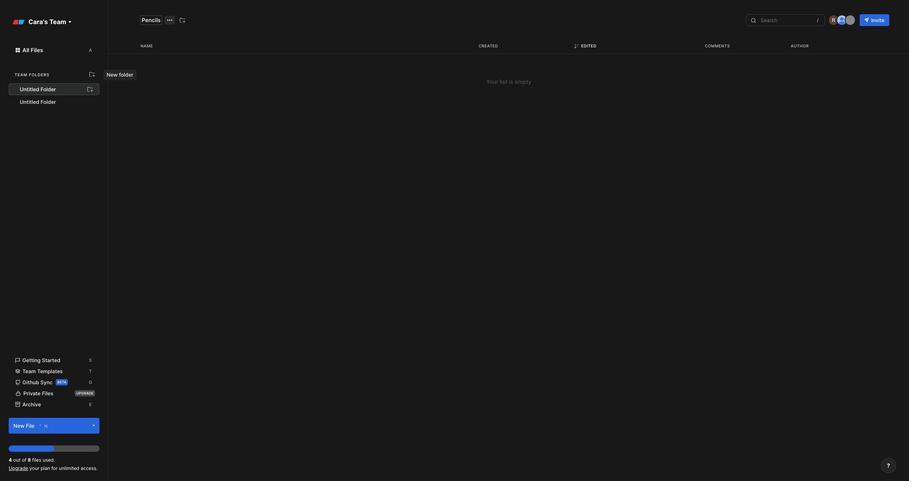 Task type: describe. For each thing, give the bounding box(es) containing it.
Search  text field
[[761, 17, 821, 24]]



